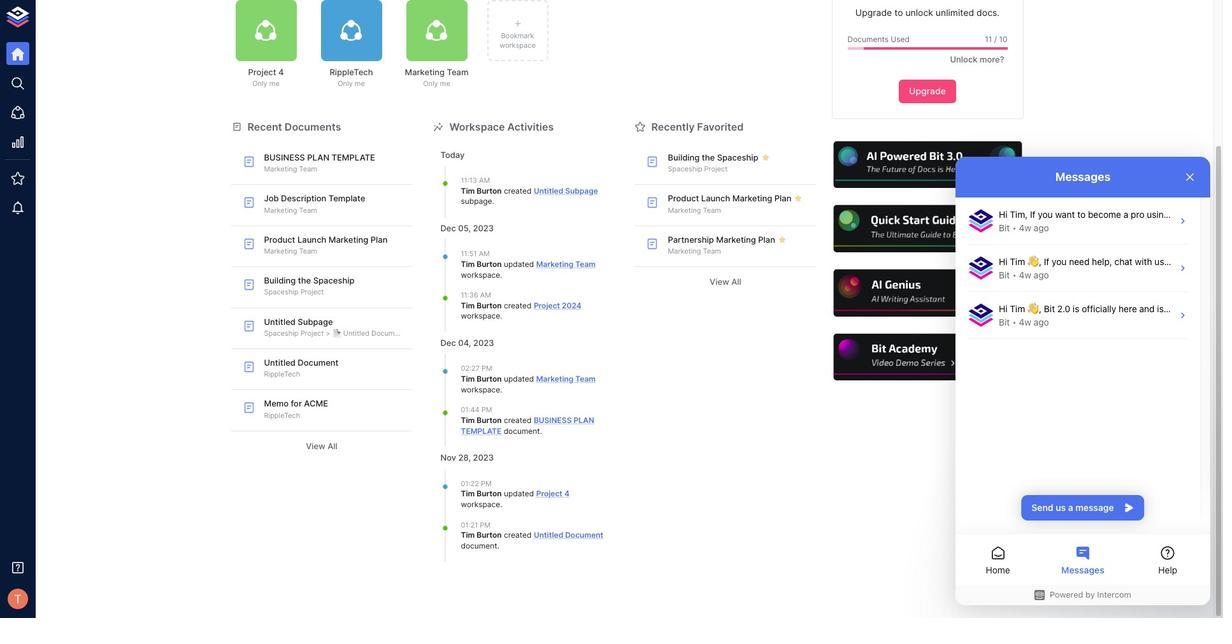 Task type: describe. For each thing, give the bounding box(es) containing it.
05,
[[458, 223, 471, 233]]

plan for business plan template
[[574, 415, 594, 425]]

used
[[891, 34, 910, 44]]

more?
[[980, 54, 1005, 65]]

28,
[[459, 453, 471, 463]]

5 tim from the top
[[461, 415, 475, 425]]

product for product launch marketing plan marketing team
[[264, 234, 295, 245]]

1 horizontal spatial document
[[504, 426, 540, 436]]

memo
[[264, 399, 289, 409]]

01:22 pm tim burton updated project 4 workspace .
[[461, 479, 570, 509]]

view all for the top view all button
[[710, 277, 742, 287]]

partnership marketing plan
[[668, 234, 776, 245]]

untitled inside 11:13 am tim burton created untitled subpage subpage .
[[534, 186, 563, 195]]

. for 11:51 am tim burton updated marketing team workspace .
[[500, 270, 503, 279]]

marketing inside 'marketing team only me'
[[405, 67, 445, 77]]

team inside '02:27 pm tim burton updated marketing team workspace .'
[[576, 374, 596, 384]]

upgrade button
[[899, 80, 957, 103]]

11
[[985, 34, 993, 44]]

memo for acme rippletech
[[264, 399, 328, 420]]

unlock more?
[[951, 54, 1005, 65]]

all for the top view all button
[[732, 277, 742, 287]]

am for marketing
[[479, 249, 490, 258]]

project 2024 link
[[534, 301, 582, 310]]

docs.
[[977, 7, 1000, 18]]

spaceship for untitled subpage spaceship project > 📄 untitled document
[[264, 329, 299, 338]]

product for product launch marketing plan
[[668, 193, 699, 204]]

tim for 01:22 pm tim burton updated project 4 workspace .
[[461, 489, 475, 498]]

marketing inside '11:51 am tim burton updated marketing team workspace .'
[[536, 259, 574, 269]]

business plan template marketing team
[[264, 152, 375, 173]]

team inside product launch marketing plan marketing team
[[299, 247, 317, 256]]

document .
[[502, 426, 542, 436]]

unlock
[[906, 7, 934, 18]]

04,
[[458, 338, 471, 348]]

updated for business plan template
[[504, 374, 534, 384]]

project inside project 4 only me
[[248, 67, 276, 77]]

launch for product launch marketing plan
[[702, 193, 731, 204]]

2023 for dec 04, 2023
[[473, 338, 494, 348]]

nov
[[441, 453, 456, 463]]

partnership
[[668, 234, 714, 245]]

unlimited
[[936, 7, 975, 18]]

. for 02:27 pm tim burton updated marketing team workspace .
[[500, 385, 503, 394]]

favorited
[[697, 120, 744, 133]]

business plan template
[[461, 415, 594, 436]]

activities
[[508, 120, 554, 133]]

acme
[[304, 399, 328, 409]]

spaceship project
[[668, 165, 728, 173]]

marketing inside 'business plan template marketing team'
[[264, 165, 297, 173]]

business plan template link
[[461, 415, 594, 436]]

view for the top view all button
[[710, 277, 730, 287]]

subpage inside 11:13 am tim burton created untitled subpage subpage .
[[565, 186, 598, 195]]

burton for 11:36 am tim burton created project 2024 workspace .
[[477, 301, 502, 310]]

recently favorited
[[652, 120, 744, 133]]

0 vertical spatial documents
[[848, 34, 889, 44]]

workspace
[[450, 120, 505, 133]]

workspace for untitled document
[[461, 500, 500, 509]]

subpage
[[461, 196, 492, 206]]

untitled subpage spaceship project > 📄 untitled document
[[264, 317, 406, 338]]

the for building the spaceship spaceship project
[[298, 275, 311, 286]]

team inside job description template marketing team
[[299, 206, 317, 214]]

only for marketing
[[423, 79, 438, 88]]

11:36 am tim burton created project 2024 workspace .
[[461, 291, 582, 321]]

tim for 01:21 pm tim burton created untitled document document .
[[461, 530, 475, 540]]

0 horizontal spatial view all button
[[231, 436, 413, 456]]

template for business plan template
[[461, 426, 502, 436]]

marketing team for product
[[668, 206, 721, 214]]

plan for product launch marketing plan marketing team
[[371, 234, 388, 245]]

workspace activities
[[450, 120, 554, 133]]

02:27 pm tim burton updated marketing team workspace .
[[461, 364, 596, 394]]

product launch marketing plan marketing team
[[264, 234, 388, 256]]

recent
[[248, 120, 282, 133]]

only for project
[[252, 79, 267, 88]]

unlock
[[951, 54, 978, 65]]

5 burton from the top
[[477, 415, 502, 425]]

template
[[329, 193, 365, 204]]

job description template marketing team
[[264, 193, 365, 214]]

pm up "tim burton created"
[[482, 406, 492, 415]]

untitled inside '01:21 pm tim burton created untitled document document .'
[[534, 530, 563, 540]]

plan for product launch marketing plan
[[775, 193, 792, 204]]

upgrade for upgrade to unlock unlimited docs.
[[856, 7, 892, 18]]

/
[[995, 34, 997, 44]]

11:13
[[461, 176, 477, 185]]

11:36
[[461, 291, 478, 300]]

11 / 10
[[985, 34, 1008, 44]]

untitled inside untitled document rippletech
[[264, 358, 296, 368]]

recent documents
[[248, 120, 341, 133]]

pm for untitled
[[480, 520, 491, 529]]

job
[[264, 193, 279, 204]]

description
[[281, 193, 327, 204]]

>
[[326, 329, 330, 338]]

dec for dec 04, 2023
[[441, 338, 456, 348]]

2023 for nov 28, 2023
[[473, 453, 494, 463]]

01:44 pm
[[461, 406, 492, 415]]

burton for 01:22 pm tim burton updated project 4 workspace .
[[477, 489, 502, 498]]

team inside 'marketing team only me'
[[447, 67, 469, 77]]

4 help image from the top
[[832, 332, 1024, 383]]

to
[[895, 7, 903, 18]]

created for project 2024
[[504, 301, 532, 310]]

rippletech only me
[[330, 67, 373, 88]]

bookmark workspace button
[[487, 0, 548, 61]]

me for project
[[269, 79, 280, 88]]

burton for 11:13 am tim burton created untitled subpage subpage .
[[477, 186, 502, 195]]

marketing team link for business plan template
[[536, 374, 596, 384]]

📄
[[332, 329, 341, 338]]

10
[[1000, 34, 1008, 44]]

marketing team only me
[[405, 67, 469, 88]]

project inside untitled subpage spaceship project > 📄 untitled document
[[301, 329, 324, 338]]

02:27
[[461, 364, 480, 373]]

workspace inside 11:36 am tim burton created project 2024 workspace .
[[461, 311, 500, 321]]

rippletech inside untitled document rippletech
[[264, 370, 300, 379]]

document inside '01:21 pm tim burton created untitled document document .'
[[461, 541, 497, 550]]

view all for view all button to the left
[[306, 441, 338, 451]]



Task type: locate. For each thing, give the bounding box(es) containing it.
all for view all button to the left
[[328, 441, 338, 451]]

4 up untitled document link
[[565, 489, 570, 498]]

burton down 11:36
[[477, 301, 502, 310]]

view all
[[710, 277, 742, 287], [306, 441, 338, 451]]

me inside 'marketing team only me'
[[440, 79, 450, 88]]

project up recent
[[248, 67, 276, 77]]

tim for 11:51 am tim burton updated marketing team workspace .
[[461, 259, 475, 269]]

2 vertical spatial updated
[[504, 489, 534, 498]]

2 2023 from the top
[[473, 338, 494, 348]]

1 horizontal spatial view all
[[710, 277, 742, 287]]

untitled subpage link
[[534, 186, 598, 195]]

3 only from the left
[[423, 79, 438, 88]]

2 only from the left
[[338, 79, 353, 88]]

0 horizontal spatial view all
[[306, 441, 338, 451]]

1 vertical spatial business
[[534, 415, 572, 425]]

0 horizontal spatial 4
[[278, 67, 284, 77]]

burton inside 11:13 am tim burton created untitled subpage subpage .
[[477, 186, 502, 195]]

0 horizontal spatial the
[[298, 275, 311, 286]]

pm inside '02:27 pm tim burton updated marketing team workspace .'
[[482, 364, 493, 373]]

only inside project 4 only me
[[252, 79, 267, 88]]

product down 'spaceship project'
[[668, 193, 699, 204]]

3 burton from the top
[[477, 301, 502, 310]]

1 vertical spatial launch
[[298, 234, 327, 245]]

am for project
[[480, 291, 491, 300]]

tim inside '01:21 pm tim burton created untitled document document .'
[[461, 530, 475, 540]]

view down partnership marketing plan
[[710, 277, 730, 287]]

1 marketing team link from the top
[[536, 259, 596, 269]]

untitled document link
[[534, 530, 604, 540]]

marketing team up partnership
[[668, 206, 721, 214]]

project inside 11:36 am tim burton created project 2024 workspace .
[[534, 301, 560, 310]]

t button
[[4, 585, 32, 613]]

. for 11:13 am tim burton created untitled subpage subpage .
[[492, 196, 494, 206]]

template up template
[[332, 152, 375, 162]]

tim for 02:27 pm tim burton updated marketing team workspace .
[[461, 374, 475, 384]]

project up '01:21 pm tim burton created untitled document document .'
[[536, 489, 563, 498]]

tim down 11:36
[[461, 301, 475, 310]]

the up 'spaceship project'
[[702, 152, 715, 162]]

1 vertical spatial document
[[461, 541, 497, 550]]

view all button down acme at the left bottom of the page
[[231, 436, 413, 456]]

updated inside 01:22 pm tim burton updated project 4 workspace .
[[504, 489, 534, 498]]

document
[[504, 426, 540, 436], [461, 541, 497, 550]]

updated left project 4 link
[[504, 489, 534, 498]]

burton inside 01:22 pm tim burton updated project 4 workspace .
[[477, 489, 502, 498]]

burton for 02:27 pm tim burton updated marketing team workspace .
[[477, 374, 502, 384]]

tim for 11:13 am tim burton created untitled subpage subpage .
[[461, 186, 475, 195]]

upgrade down unlock more? button
[[909, 86, 946, 96]]

plan inside product launch marketing plan marketing team
[[371, 234, 388, 245]]

1 only from the left
[[252, 79, 267, 88]]

0 vertical spatial marketing team link
[[536, 259, 596, 269]]

1 vertical spatial all
[[328, 441, 338, 451]]

1 updated from the top
[[504, 259, 534, 269]]

updated inside '11:51 am tim burton updated marketing team workspace .'
[[504, 259, 534, 269]]

workspace up 01:44 pm
[[461, 385, 500, 394]]

0 vertical spatial view
[[710, 277, 730, 287]]

marketing team down partnership
[[668, 247, 721, 256]]

2 horizontal spatial only
[[423, 79, 438, 88]]

1 horizontal spatial the
[[702, 152, 715, 162]]

1 horizontal spatial plan
[[574, 415, 594, 425]]

pm right the 02:27
[[482, 364, 493, 373]]

4 inside project 4 only me
[[278, 67, 284, 77]]

tim inside '11:51 am tim burton updated marketing team workspace .'
[[461, 259, 475, 269]]

7 tim from the top
[[461, 530, 475, 540]]

product launch marketing plan
[[668, 193, 792, 204]]

0 horizontal spatial building
[[264, 275, 296, 286]]

1 vertical spatial plan
[[574, 415, 594, 425]]

1 horizontal spatial upgrade
[[909, 86, 946, 96]]

0 vertical spatial am
[[479, 176, 490, 185]]

workspace for project 2024
[[461, 270, 500, 279]]

marketing
[[405, 67, 445, 77], [264, 165, 297, 173], [733, 193, 773, 204], [264, 206, 297, 214], [668, 206, 701, 214], [329, 234, 369, 245], [716, 234, 756, 245], [264, 247, 297, 256], [668, 247, 701, 256], [536, 259, 574, 269], [536, 374, 574, 384]]

1 vertical spatial building
[[264, 275, 296, 286]]

the
[[702, 152, 715, 162], [298, 275, 311, 286]]

1 horizontal spatial subpage
[[565, 186, 598, 195]]

spaceship for building the spaceship
[[717, 152, 759, 162]]

dec left 05,
[[441, 223, 456, 233]]

4 tim from the top
[[461, 374, 475, 384]]

product down job
[[264, 234, 295, 245]]

launch inside product launch marketing plan marketing team
[[298, 234, 327, 245]]

plan inside 'business plan template marketing team'
[[307, 152, 330, 162]]

project down 'building the spaceship'
[[705, 165, 728, 173]]

building inside building the spaceship spaceship project
[[264, 275, 296, 286]]

dec left 04,
[[441, 338, 456, 348]]

11:51 am tim burton updated marketing team workspace .
[[461, 249, 596, 279]]

0 horizontal spatial document
[[461, 541, 497, 550]]

business inside business plan template
[[534, 415, 572, 425]]

6 burton from the top
[[477, 489, 502, 498]]

the down product launch marketing plan marketing team
[[298, 275, 311, 286]]

updated for project 2024
[[504, 259, 534, 269]]

documents up 'business plan template marketing team'
[[285, 120, 341, 133]]

1 vertical spatial view
[[306, 441, 326, 451]]

marketing team link
[[536, 259, 596, 269], [536, 374, 596, 384]]

today
[[441, 150, 465, 160]]

recently
[[652, 120, 695, 133]]

1 horizontal spatial product
[[668, 193, 699, 204]]

unlock more? button
[[943, 50, 1008, 70]]

created up document .
[[504, 415, 532, 425]]

plan inside business plan template
[[574, 415, 594, 425]]

documents
[[848, 34, 889, 44], [285, 120, 341, 133]]

0 horizontal spatial me
[[269, 79, 280, 88]]

tim down 11:51
[[461, 259, 475, 269]]

tim inside 01:22 pm tim burton updated project 4 workspace .
[[461, 489, 475, 498]]

2 vertical spatial document
[[565, 530, 604, 540]]

dialog
[[956, 157, 1211, 605]]

me
[[269, 79, 280, 88], [355, 79, 365, 88], [440, 79, 450, 88]]

tim
[[461, 186, 475, 195], [461, 259, 475, 269], [461, 301, 475, 310], [461, 374, 475, 384], [461, 415, 475, 425], [461, 489, 475, 498], [461, 530, 475, 540]]

business
[[264, 152, 305, 162], [534, 415, 572, 425]]

dec 04, 2023
[[441, 338, 494, 348]]

1 vertical spatial document
[[298, 358, 339, 368]]

for
[[291, 399, 302, 409]]

tim down 01:44 at the bottom of the page
[[461, 415, 475, 425]]

am right 11:36
[[480, 291, 491, 300]]

1 horizontal spatial building
[[668, 152, 700, 162]]

1 tim from the top
[[461, 186, 475, 195]]

. inside 11:36 am tim burton created project 2024 workspace .
[[500, 311, 503, 321]]

3 me from the left
[[440, 79, 450, 88]]

updated up "tim burton created"
[[504, 374, 534, 384]]

am right 11:13
[[479, 176, 490, 185]]

0 vertical spatial view all button
[[635, 272, 817, 292]]

1 help image from the top
[[832, 139, 1024, 190]]

. inside 11:13 am tim burton created untitled subpage subpage .
[[492, 196, 494, 206]]

0 vertical spatial product
[[668, 193, 699, 204]]

business for business plan template marketing team
[[264, 152, 305, 162]]

. for 01:22 pm tim burton updated project 4 workspace .
[[500, 500, 503, 509]]

launch for product launch marketing plan marketing team
[[298, 234, 327, 245]]

0 vertical spatial template
[[332, 152, 375, 162]]

view all button
[[635, 272, 817, 292], [231, 436, 413, 456]]

nov 28, 2023
[[441, 453, 494, 463]]

spaceship
[[717, 152, 759, 162], [668, 165, 703, 173], [313, 275, 355, 286], [264, 288, 299, 297], [264, 329, 299, 338]]

template inside business plan template
[[461, 426, 502, 436]]

2 horizontal spatial document
[[565, 530, 604, 540]]

6 tim from the top
[[461, 489, 475, 498]]

4 up recent documents
[[278, 67, 284, 77]]

burton down 11:51
[[477, 259, 502, 269]]

am inside 11:36 am tim burton created project 2024 workspace .
[[480, 291, 491, 300]]

0 horizontal spatial template
[[332, 152, 375, 162]]

workspace down 11:36
[[461, 311, 500, 321]]

burton down 01:22
[[477, 489, 502, 498]]

view all down partnership marketing plan
[[710, 277, 742, 287]]

launch down 'spaceship project'
[[702, 193, 731, 204]]

updated up 11:36 am tim burton created project 2024 workspace .
[[504, 259, 534, 269]]

view all down acme at the left bottom of the page
[[306, 441, 338, 451]]

1 created from the top
[[504, 186, 532, 195]]

tim inside 11:13 am tim burton created untitled subpage subpage .
[[461, 186, 475, 195]]

view for view all button to the left
[[306, 441, 326, 451]]

burton inside '02:27 pm tim burton updated marketing team workspace .'
[[477, 374, 502, 384]]

template for business plan template marketing team
[[332, 152, 375, 162]]

0 horizontal spatial upgrade
[[856, 7, 892, 18]]

created inside 11:13 am tim burton created untitled subpage subpage .
[[504, 186, 532, 195]]

document inside untitled document rippletech
[[298, 358, 339, 368]]

2 vertical spatial rippletech
[[264, 411, 300, 420]]

0 horizontal spatial business
[[264, 152, 305, 162]]

business for business plan template
[[534, 415, 572, 425]]

1 vertical spatial upgrade
[[909, 86, 946, 96]]

0 vertical spatial subpage
[[565, 186, 598, 195]]

1 horizontal spatial launch
[[702, 193, 731, 204]]

1 vertical spatial view all button
[[231, 436, 413, 456]]

project up untitled subpage spaceship project > 📄 untitled document
[[301, 288, 324, 297]]

0 horizontal spatial document
[[298, 358, 339, 368]]

building down product launch marketing plan marketing team
[[264, 275, 296, 286]]

all down acme at the left bottom of the page
[[328, 441, 338, 451]]

document inside untitled subpage spaceship project > 📄 untitled document
[[372, 329, 406, 338]]

business inside 'business plan template marketing team'
[[264, 152, 305, 162]]

2 dec from the top
[[441, 338, 456, 348]]

burton for 01:21 pm tim burton created untitled document document .
[[477, 530, 502, 540]]

2 burton from the top
[[477, 259, 502, 269]]

rippletech
[[330, 67, 373, 77], [264, 370, 300, 379], [264, 411, 300, 420]]

11:13 am tim burton created untitled subpage subpage .
[[461, 176, 598, 206]]

only
[[252, 79, 267, 88], [338, 79, 353, 88], [423, 79, 438, 88]]

created for untitled document
[[504, 530, 532, 540]]

tim down 01:22
[[461, 489, 475, 498]]

1 vertical spatial 2023
[[473, 338, 494, 348]]

1 vertical spatial documents
[[285, 120, 341, 133]]

project
[[248, 67, 276, 77], [705, 165, 728, 173], [301, 288, 324, 297], [534, 301, 560, 310], [301, 329, 324, 338], [536, 489, 563, 498]]

pm for marketing
[[482, 364, 493, 373]]

am right 11:51
[[479, 249, 490, 258]]

2 marketing team from the top
[[668, 247, 721, 256]]

marketing team link up business plan template "link"
[[536, 374, 596, 384]]

tim down 11:13
[[461, 186, 475, 195]]

pm for project
[[481, 479, 492, 488]]

workspace down 01:22
[[461, 500, 500, 509]]

upgrade inside button
[[909, 86, 946, 96]]

plan
[[307, 152, 330, 162], [574, 415, 594, 425]]

1 vertical spatial am
[[479, 249, 490, 258]]

building the spaceship spaceship project
[[264, 275, 355, 297]]

created inside '01:21 pm tim burton created untitled document document .'
[[504, 530, 532, 540]]

updated
[[504, 259, 534, 269], [504, 374, 534, 384], [504, 489, 534, 498]]

1 horizontal spatial all
[[732, 277, 742, 287]]

view all button down partnership marketing plan
[[635, 272, 817, 292]]

tim for 11:36 am tim burton created project 2024 workspace .
[[461, 301, 475, 310]]

workspace inside '02:27 pm tim burton updated marketing team workspace .'
[[461, 385, 500, 394]]

1 vertical spatial 4
[[565, 489, 570, 498]]

workspace for business plan template
[[461, 385, 500, 394]]

tim down the 02:27
[[461, 374, 475, 384]]

updated inside '02:27 pm tim burton updated marketing team workspace .'
[[504, 374, 534, 384]]

product inside product launch marketing plan marketing team
[[264, 234, 295, 245]]

help image
[[832, 139, 1024, 190], [832, 204, 1024, 254], [832, 268, 1024, 318], [832, 332, 1024, 383]]

dec
[[441, 223, 456, 233], [441, 338, 456, 348]]

burton inside 11:36 am tim burton created project 2024 workspace .
[[477, 301, 502, 310]]

0 horizontal spatial documents
[[285, 120, 341, 133]]

0 vertical spatial the
[[702, 152, 715, 162]]

pm right 01:21
[[480, 520, 491, 529]]

burton down 01:21
[[477, 530, 502, 540]]

2 horizontal spatial me
[[440, 79, 450, 88]]

marketing inside '02:27 pm tim burton updated marketing team workspace .'
[[536, 374, 574, 384]]

project 4 only me
[[248, 67, 284, 88]]

pm inside 01:22 pm tim burton updated project 4 workspace .
[[481, 479, 492, 488]]

1 horizontal spatial template
[[461, 426, 502, 436]]

1 horizontal spatial document
[[372, 329, 406, 338]]

am
[[479, 176, 490, 185], [479, 249, 490, 258], [480, 291, 491, 300]]

am inside '11:51 am tim burton updated marketing team workspace .'
[[479, 249, 490, 258]]

1 2023 from the top
[[473, 223, 494, 233]]

plan
[[775, 193, 792, 204], [371, 234, 388, 245], [758, 234, 776, 245]]

1 horizontal spatial me
[[355, 79, 365, 88]]

progress bar
[[848, 47, 1024, 50]]

. inside '01:21 pm tim burton created untitled document document .'
[[497, 541, 500, 550]]

workspace inside '11:51 am tim burton updated marketing team workspace .'
[[461, 270, 500, 279]]

business up document .
[[534, 415, 572, 425]]

2 me from the left
[[355, 79, 365, 88]]

1 vertical spatial product
[[264, 234, 295, 245]]

3 2023 from the top
[[473, 453, 494, 463]]

building for building the spaceship spaceship project
[[264, 275, 296, 286]]

burton inside '01:21 pm tim burton created untitled document document .'
[[477, 530, 502, 540]]

0 horizontal spatial plan
[[307, 152, 330, 162]]

0 horizontal spatial all
[[328, 441, 338, 451]]

subpage
[[565, 186, 598, 195], [298, 317, 333, 327]]

01:44
[[461, 406, 480, 415]]

me inside rippletech only me
[[355, 79, 365, 88]]

2023 right 05,
[[473, 223, 494, 233]]

1 burton from the top
[[477, 186, 502, 195]]

3 help image from the top
[[832, 268, 1024, 318]]

documents used
[[848, 34, 910, 44]]

bookmark
[[501, 31, 534, 40]]

tim down 01:21
[[461, 530, 475, 540]]

only inside rippletech only me
[[338, 79, 353, 88]]

am for untitled
[[479, 176, 490, 185]]

pm right 01:22
[[481, 479, 492, 488]]

1 vertical spatial marketing team link
[[536, 374, 596, 384]]

created left untitled subpage link
[[504, 186, 532, 195]]

launch
[[702, 193, 731, 204], [298, 234, 327, 245]]

4
[[278, 67, 284, 77], [565, 489, 570, 498]]

document down 01:21
[[461, 541, 497, 550]]

0 horizontal spatial view
[[306, 441, 326, 451]]

0 vertical spatial document
[[504, 426, 540, 436]]

0 vertical spatial dec
[[441, 223, 456, 233]]

pm inside '01:21 pm tim burton created untitled document document .'
[[480, 520, 491, 529]]

dec 05, 2023
[[441, 223, 494, 233]]

burton
[[477, 186, 502, 195], [477, 259, 502, 269], [477, 301, 502, 310], [477, 374, 502, 384], [477, 415, 502, 425], [477, 489, 502, 498], [477, 530, 502, 540]]

building for building the spaceship
[[668, 152, 700, 162]]

2 created from the top
[[504, 301, 532, 310]]

0 vertical spatial view all
[[710, 277, 742, 287]]

document right 📄
[[372, 329, 406, 338]]

1 horizontal spatial only
[[338, 79, 353, 88]]

document down "tim burton created"
[[504, 426, 540, 436]]

1 vertical spatial marketing team
[[668, 247, 721, 256]]

1 vertical spatial updated
[[504, 374, 534, 384]]

0 vertical spatial launch
[[702, 193, 731, 204]]

0 vertical spatial rippletech
[[330, 67, 373, 77]]

project left >
[[301, 329, 324, 338]]

bookmark workspace
[[500, 31, 536, 50]]

burton up subpage on the top left of the page
[[477, 186, 502, 195]]

1 horizontal spatial view all button
[[635, 272, 817, 292]]

dec for dec 05, 2023
[[441, 223, 456, 233]]

01:22
[[461, 479, 479, 488]]

0 vertical spatial document
[[372, 329, 406, 338]]

upgrade for upgrade
[[909, 86, 946, 96]]

2 vertical spatial 2023
[[473, 453, 494, 463]]

team
[[447, 67, 469, 77], [299, 165, 317, 173], [299, 206, 317, 214], [703, 206, 721, 214], [299, 247, 317, 256], [703, 247, 721, 256], [576, 259, 596, 269], [576, 374, 596, 384]]

4 inside 01:22 pm tim burton updated project 4 workspace .
[[565, 489, 570, 498]]

upgrade
[[856, 7, 892, 18], [909, 86, 946, 96]]

. for 01:21 pm tim burton created untitled document document .
[[497, 541, 500, 550]]

0 horizontal spatial subpage
[[298, 317, 333, 327]]

2023
[[473, 223, 494, 233], [473, 338, 494, 348], [473, 453, 494, 463]]

project left the "2024"
[[534, 301, 560, 310]]

0 horizontal spatial only
[[252, 79, 267, 88]]

3 created from the top
[[504, 415, 532, 425]]

1 horizontal spatial view
[[710, 277, 730, 287]]

document
[[372, 329, 406, 338], [298, 358, 339, 368], [565, 530, 604, 540]]

plan for business plan template marketing team
[[307, 152, 330, 162]]

created for untitled subpage
[[504, 186, 532, 195]]

updated for untitled document
[[504, 489, 534, 498]]

rippletech inside memo for acme rippletech
[[264, 411, 300, 420]]

document down project 4 link
[[565, 530, 604, 540]]

0 vertical spatial plan
[[307, 152, 330, 162]]

burton for 11:51 am tim burton updated marketing team workspace .
[[477, 259, 502, 269]]

all
[[732, 277, 742, 287], [328, 441, 338, 451]]

tim inside '02:27 pm tim burton updated marketing team workspace .'
[[461, 374, 475, 384]]

burton down the 02:27
[[477, 374, 502, 384]]

template down "tim burton created"
[[461, 426, 502, 436]]

upgrade left the to
[[856, 7, 892, 18]]

01:21 pm tim burton created untitled document document .
[[461, 520, 604, 550]]

. inside '02:27 pm tim burton updated marketing team workspace .'
[[500, 385, 503, 394]]

pm
[[482, 364, 493, 373], [482, 406, 492, 415], [481, 479, 492, 488], [480, 520, 491, 529]]

1 me from the left
[[269, 79, 280, 88]]

2023 right 04,
[[473, 338, 494, 348]]

spaceship inside untitled subpage spaceship project > 📄 untitled document
[[264, 329, 299, 338]]

tim inside 11:36 am tim burton created project 2024 workspace .
[[461, 301, 475, 310]]

spaceship for building the spaceship spaceship project
[[313, 275, 355, 286]]

all down partnership marketing plan
[[732, 277, 742, 287]]

0 vertical spatial marketing team
[[668, 206, 721, 214]]

marketing inside job description template marketing team
[[264, 206, 297, 214]]

subpage inside untitled subpage spaceship project > 📄 untitled document
[[298, 317, 333, 327]]

2 marketing team link from the top
[[536, 374, 596, 384]]

0 vertical spatial business
[[264, 152, 305, 162]]

the for building the spaceship
[[702, 152, 715, 162]]

0 vertical spatial 2023
[[473, 223, 494, 233]]

documents left the used
[[848, 34, 889, 44]]

1 vertical spatial the
[[298, 275, 311, 286]]

team inside 'business plan template marketing team'
[[299, 165, 317, 173]]

project inside building the spaceship spaceship project
[[301, 288, 324, 297]]

0 vertical spatial 4
[[278, 67, 284, 77]]

1 vertical spatial subpage
[[298, 317, 333, 327]]

7 burton from the top
[[477, 530, 502, 540]]

1 vertical spatial rippletech
[[264, 370, 300, 379]]

3 tim from the top
[[461, 301, 475, 310]]

am inside 11:13 am tim burton created untitled subpage subpage .
[[479, 176, 490, 185]]

project 4 link
[[536, 489, 570, 498]]

t
[[14, 592, 22, 606]]

1 horizontal spatial business
[[534, 415, 572, 425]]

1 vertical spatial dec
[[441, 338, 456, 348]]

1 dec from the top
[[441, 223, 456, 233]]

marketing team for partnership
[[668, 247, 721, 256]]

0 vertical spatial all
[[732, 277, 742, 287]]

business down recent documents
[[264, 152, 305, 162]]

. inside '11:51 am tim burton updated marketing team workspace .'
[[500, 270, 503, 279]]

me for marketing
[[440, 79, 450, 88]]

building the spaceship
[[668, 152, 759, 162]]

marketing team
[[668, 206, 721, 214], [668, 247, 721, 256]]

1 vertical spatial template
[[461, 426, 502, 436]]

template inside 'business plan template marketing team'
[[332, 152, 375, 162]]

2024
[[562, 301, 582, 310]]

created down 01:22 pm tim burton updated project 4 workspace .
[[504, 530, 532, 540]]

only inside 'marketing team only me'
[[423, 79, 438, 88]]

view down memo for acme rippletech
[[306, 441, 326, 451]]

0 horizontal spatial launch
[[298, 234, 327, 245]]

1 marketing team from the top
[[668, 206, 721, 214]]

3 updated from the top
[[504, 489, 534, 498]]

workspace up 11:36
[[461, 270, 500, 279]]

marketing team link up the "2024"
[[536, 259, 596, 269]]

launch down job description template marketing team at the left of page
[[298, 234, 327, 245]]

0 horizontal spatial product
[[264, 234, 295, 245]]

2023 for dec 05, 2023
[[473, 223, 494, 233]]

created left project 2024 link
[[504, 301, 532, 310]]

workspace inside button
[[500, 41, 536, 50]]

0 vertical spatial upgrade
[[856, 7, 892, 18]]

0 vertical spatial updated
[[504, 259, 534, 269]]

created
[[504, 186, 532, 195], [504, 301, 532, 310], [504, 415, 532, 425], [504, 530, 532, 540]]

document down >
[[298, 358, 339, 368]]

tim burton created
[[461, 415, 534, 425]]

4 created from the top
[[504, 530, 532, 540]]

1 horizontal spatial documents
[[848, 34, 889, 44]]

project inside 01:22 pm tim burton updated project 4 workspace .
[[536, 489, 563, 498]]

burton inside '11:51 am tim burton updated marketing team workspace .'
[[477, 259, 502, 269]]

marketing team link for project 2024
[[536, 259, 596, 269]]

workspace down bookmark
[[500, 41, 536, 50]]

01:21
[[461, 520, 478, 529]]

upgrade to unlock unlimited docs.
[[856, 7, 1000, 18]]

0 vertical spatial building
[[668, 152, 700, 162]]

2 updated from the top
[[504, 374, 534, 384]]

2 help image from the top
[[832, 204, 1024, 254]]

2 vertical spatial am
[[480, 291, 491, 300]]

the inside building the spaceship spaceship project
[[298, 275, 311, 286]]

. for 11:36 am tim burton created project 2024 workspace .
[[500, 311, 503, 321]]

team inside '11:51 am tim burton updated marketing team workspace .'
[[576, 259, 596, 269]]

created inside 11:36 am tim burton created project 2024 workspace .
[[504, 301, 532, 310]]

11:51
[[461, 249, 477, 258]]

2023 right 28,
[[473, 453, 494, 463]]

document inside '01:21 pm tim burton created untitled document document .'
[[565, 530, 604, 540]]

me inside project 4 only me
[[269, 79, 280, 88]]

untitled document rippletech
[[264, 358, 339, 379]]

2 tim from the top
[[461, 259, 475, 269]]

burton down 01:44 pm
[[477, 415, 502, 425]]

1 horizontal spatial 4
[[565, 489, 570, 498]]

1 vertical spatial view all
[[306, 441, 338, 451]]

.
[[492, 196, 494, 206], [500, 270, 503, 279], [500, 311, 503, 321], [500, 385, 503, 394], [540, 426, 542, 436], [500, 500, 503, 509], [497, 541, 500, 550]]

4 burton from the top
[[477, 374, 502, 384]]

building up 'spaceship project'
[[668, 152, 700, 162]]

workspace inside 01:22 pm tim burton updated project 4 workspace .
[[461, 500, 500, 509]]

. inside 01:22 pm tim burton updated project 4 workspace .
[[500, 500, 503, 509]]



Task type: vqa. For each thing, say whether or not it's contained in the screenshot.
me to the right
yes



